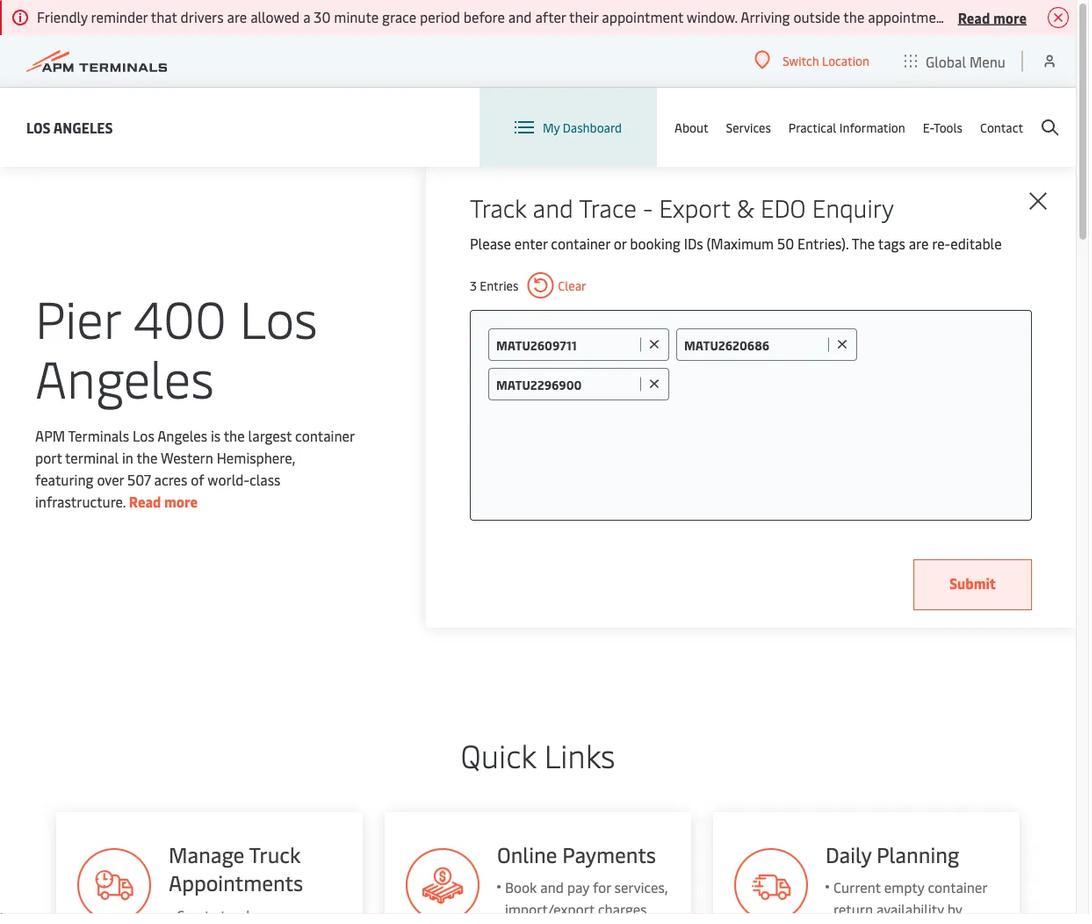 Task type: describe. For each thing, give the bounding box(es) containing it.
more for read more link
[[164, 492, 198, 511]]

my dashboard
[[543, 119, 622, 136]]

are
[[909, 234, 929, 253]]

1 entered id text field from the left
[[496, 337, 636, 353]]

(maximum
[[707, 234, 774, 253]]

read for read more button
[[958, 8, 990, 27]]

switch location button
[[755, 51, 870, 70]]

container for please
[[551, 234, 611, 253]]

current empty container return availability b
[[834, 878, 988, 915]]

about button
[[675, 88, 709, 167]]

entries
[[480, 277, 519, 294]]

pier 400 los angeles
[[35, 283, 318, 412]]

angeles for 400
[[35, 343, 214, 412]]

my dashboard button
[[515, 88, 622, 167]]

class
[[250, 470, 281, 489]]

is
[[211, 426, 221, 445]]

angeles for terminals
[[157, 426, 207, 445]]

los angeles
[[26, 118, 113, 137]]

the
[[852, 234, 875, 253]]

read more for read more link
[[129, 492, 198, 511]]

clear button
[[527, 272, 586, 299]]

read more button
[[958, 6, 1027, 28]]

availability
[[877, 900, 944, 915]]

tags
[[878, 234, 906, 253]]

and for trace
[[533, 190, 574, 224]]

los angeles link
[[26, 116, 113, 138]]

more for read more button
[[994, 8, 1027, 27]]

los for pier 400 los angeles
[[240, 283, 318, 352]]

online
[[497, 840, 557, 869]]

manage truck appointments
[[169, 840, 303, 897]]

services
[[726, 119, 771, 136]]

quick links
[[461, 734, 615, 777]]

global
[[926, 52, 967, 71]]

apm
[[35, 426, 65, 445]]

los for apm terminals los angeles is the largest container port terminal in the western hemisphere, featuring over 507 acres of world-class infrastructure.
[[133, 426, 154, 445]]

track and trace - export & edo enquiry
[[470, 190, 894, 224]]

global menu button
[[887, 35, 1024, 87]]

400
[[133, 283, 227, 352]]

over
[[97, 470, 124, 489]]

current
[[834, 878, 881, 897]]

read for read more link
[[129, 492, 161, 511]]

largest
[[248, 426, 292, 445]]

50
[[778, 234, 794, 253]]

submit button
[[914, 560, 1032, 611]]

terminals
[[68, 426, 129, 445]]

location
[[822, 52, 870, 69]]

contact
[[981, 119, 1024, 136]]

&
[[737, 190, 755, 224]]

for
[[593, 878, 611, 897]]

clear
[[558, 277, 586, 294]]

daily
[[826, 840, 872, 869]]

global menu
[[926, 52, 1006, 71]]

entries).
[[798, 234, 849, 253]]

daily planning
[[826, 840, 960, 869]]

port
[[35, 448, 62, 467]]

trace
[[579, 190, 637, 224]]

truck
[[249, 840, 301, 869]]

charges
[[598, 900, 647, 915]]

read more link
[[129, 492, 198, 511]]

practical information
[[789, 119, 906, 136]]

links
[[545, 734, 615, 777]]

about
[[675, 119, 709, 136]]

infrastructure.
[[35, 492, 126, 511]]

container inside the "apm terminals los angeles is the largest container port terminal in the western hemisphere, featuring over 507 acres of world-class infrastructure."
[[295, 426, 355, 445]]

track
[[470, 190, 527, 224]]

world-
[[208, 470, 250, 489]]

featuring
[[35, 470, 94, 489]]

pay
[[567, 878, 590, 897]]

manage truck appointments link
[[56, 813, 363, 915]]



Task type: vqa. For each thing, say whether or not it's contained in the screenshot.
From within the the safety of our customers' data is paramount for us at apm terminals. we attend to the highest standards in handling your data to ensure a safe and secure operation. apm terminals will never ask you to pay money through any social media or 3rd party communication platform. please only trust content from our official site, apmterminals.com. if you are unsure about the legitimacy of a site, please
no



Task type: locate. For each thing, give the bounding box(es) containing it.
terminal
[[65, 448, 119, 467]]

switch location
[[783, 52, 870, 69]]

enter
[[515, 234, 548, 253]]

quick
[[461, 734, 536, 777]]

submit
[[950, 574, 996, 593]]

read up global menu on the top right
[[958, 8, 990, 27]]

read
[[958, 8, 990, 27], [129, 492, 161, 511]]

0 horizontal spatial more
[[164, 492, 198, 511]]

hemisphere,
[[217, 448, 295, 467]]

los inside the "apm terminals los angeles is the largest container port terminal in the western hemisphere, featuring over 507 acres of world-class infrastructure."
[[133, 426, 154, 445]]

los
[[26, 118, 51, 137], [240, 283, 318, 352], [133, 426, 154, 445]]

ids
[[684, 234, 704, 253]]

0 vertical spatial angeles
[[53, 118, 113, 137]]

and up enter
[[533, 190, 574, 224]]

orange club loyalty program - 56 image
[[735, 849, 808, 915]]

0 horizontal spatial los
[[26, 118, 51, 137]]

2 vertical spatial container
[[928, 878, 988, 897]]

angeles inside the "los angeles" link
[[53, 118, 113, 137]]

booking
[[630, 234, 681, 253]]

3
[[470, 277, 477, 294]]

return
[[834, 900, 873, 915]]

the right in
[[137, 448, 158, 467]]

and inside "book and pay for services, import/export charges"
[[541, 878, 564, 897]]

more left close alert icon
[[994, 8, 1027, 27]]

e-
[[923, 119, 934, 136]]

menu
[[970, 52, 1006, 71]]

1 horizontal spatial read
[[958, 8, 990, 27]]

1 vertical spatial angeles
[[35, 343, 214, 412]]

pier
[[35, 283, 120, 352]]

0 vertical spatial container
[[551, 234, 611, 253]]

appointments
[[169, 869, 303, 897]]

0 vertical spatial read more
[[958, 8, 1027, 27]]

container
[[551, 234, 611, 253], [295, 426, 355, 445], [928, 878, 988, 897]]

1 vertical spatial read more
[[129, 492, 198, 511]]

1 vertical spatial container
[[295, 426, 355, 445]]

container left or
[[551, 234, 611, 253]]

acres
[[154, 470, 187, 489]]

1 horizontal spatial container
[[551, 234, 611, 253]]

read more for read more button
[[958, 8, 1027, 27]]

apm terminals los angeles is the largest container port terminal in the western hemisphere, featuring over 507 acres of world-class infrastructure.
[[35, 426, 355, 511]]

0 vertical spatial more
[[994, 8, 1027, 27]]

2 horizontal spatial container
[[928, 878, 988, 897]]

export
[[659, 190, 731, 224]]

tariffs - 131 image
[[406, 849, 480, 915]]

editable
[[951, 234, 1002, 253]]

and up import/export
[[541, 878, 564, 897]]

0 horizontal spatial container
[[295, 426, 355, 445]]

services,
[[615, 878, 668, 897]]

or
[[614, 234, 627, 253]]

0 vertical spatial read
[[958, 8, 990, 27]]

read more down acres
[[129, 492, 198, 511]]

practical information button
[[789, 88, 906, 167]]

read more
[[958, 8, 1027, 27], [129, 492, 198, 511]]

of
[[191, 470, 204, 489]]

read more up 'menu' at the right
[[958, 8, 1027, 27]]

Entered ID text field
[[496, 337, 636, 353], [684, 337, 824, 353]]

1 vertical spatial los
[[240, 283, 318, 352]]

in
[[122, 448, 133, 467]]

enquiry
[[812, 190, 894, 224]]

edo
[[761, 190, 806, 224]]

1 vertical spatial more
[[164, 492, 198, 511]]

1 horizontal spatial the
[[224, 426, 245, 445]]

please
[[470, 234, 511, 253]]

0 horizontal spatial the
[[137, 448, 158, 467]]

507
[[127, 470, 151, 489]]

import/export
[[505, 900, 595, 915]]

re-
[[932, 234, 951, 253]]

the
[[224, 426, 245, 445], [137, 448, 158, 467]]

1 horizontal spatial more
[[994, 8, 1027, 27]]

angeles
[[53, 118, 113, 137], [35, 343, 214, 412], [157, 426, 207, 445]]

1 vertical spatial the
[[137, 448, 158, 467]]

2 horizontal spatial los
[[240, 283, 318, 352]]

practical
[[789, 119, 837, 136]]

container inside current empty container return availability b
[[928, 878, 988, 897]]

services button
[[726, 88, 771, 167]]

container up availability
[[928, 878, 988, 897]]

1 horizontal spatial read more
[[958, 8, 1027, 27]]

los inside pier 400 los angeles
[[240, 283, 318, 352]]

0 horizontal spatial read more
[[129, 492, 198, 511]]

payments
[[562, 840, 656, 869]]

Entered ID text field
[[496, 376, 636, 393]]

empty
[[884, 878, 925, 897]]

read down 507
[[129, 492, 161, 511]]

e-tools
[[923, 119, 963, 136]]

and
[[533, 190, 574, 224], [541, 878, 564, 897]]

2 entered id text field from the left
[[684, 337, 824, 353]]

more down acres
[[164, 492, 198, 511]]

planning
[[877, 840, 960, 869]]

western
[[161, 448, 213, 467]]

online payments
[[497, 840, 656, 869]]

2 vertical spatial los
[[133, 426, 154, 445]]

more
[[994, 8, 1027, 27], [164, 492, 198, 511]]

0 horizontal spatial entered id text field
[[496, 337, 636, 353]]

please enter container or booking ids (maximum 50 entries). the tags are re-editable
[[470, 234, 1002, 253]]

1 horizontal spatial los
[[133, 426, 154, 445]]

my
[[543, 119, 560, 136]]

book and pay for services, import/export charges
[[505, 878, 668, 915]]

1 vertical spatial read
[[129, 492, 161, 511]]

la secondary image
[[33, 422, 340, 685]]

contact button
[[981, 88, 1024, 167]]

close alert image
[[1048, 7, 1069, 28]]

read inside button
[[958, 8, 990, 27]]

2 vertical spatial angeles
[[157, 426, 207, 445]]

manage
[[169, 840, 245, 869]]

information
[[840, 119, 906, 136]]

angeles inside the "apm terminals los angeles is the largest container port terminal in the western hemisphere, featuring over 507 acres of world-class infrastructure."
[[157, 426, 207, 445]]

container for current
[[928, 878, 988, 897]]

1 horizontal spatial entered id text field
[[684, 337, 824, 353]]

more inside button
[[994, 8, 1027, 27]]

0 vertical spatial and
[[533, 190, 574, 224]]

3 entries
[[470, 277, 519, 294]]

0 horizontal spatial read
[[129, 492, 161, 511]]

0 vertical spatial los
[[26, 118, 51, 137]]

and for pay
[[541, 878, 564, 897]]

0 vertical spatial the
[[224, 426, 245, 445]]

manager truck appointments - 53 image
[[77, 849, 151, 915]]

angeles inside pier 400 los angeles
[[35, 343, 214, 412]]

-
[[643, 190, 653, 224]]

container right largest
[[295, 426, 355, 445]]

1 vertical spatial and
[[541, 878, 564, 897]]

dashboard
[[563, 119, 622, 136]]

switch
[[783, 52, 819, 69]]

the right is
[[224, 426, 245, 445]]

book
[[505, 878, 537, 897]]

tools
[[934, 119, 963, 136]]



